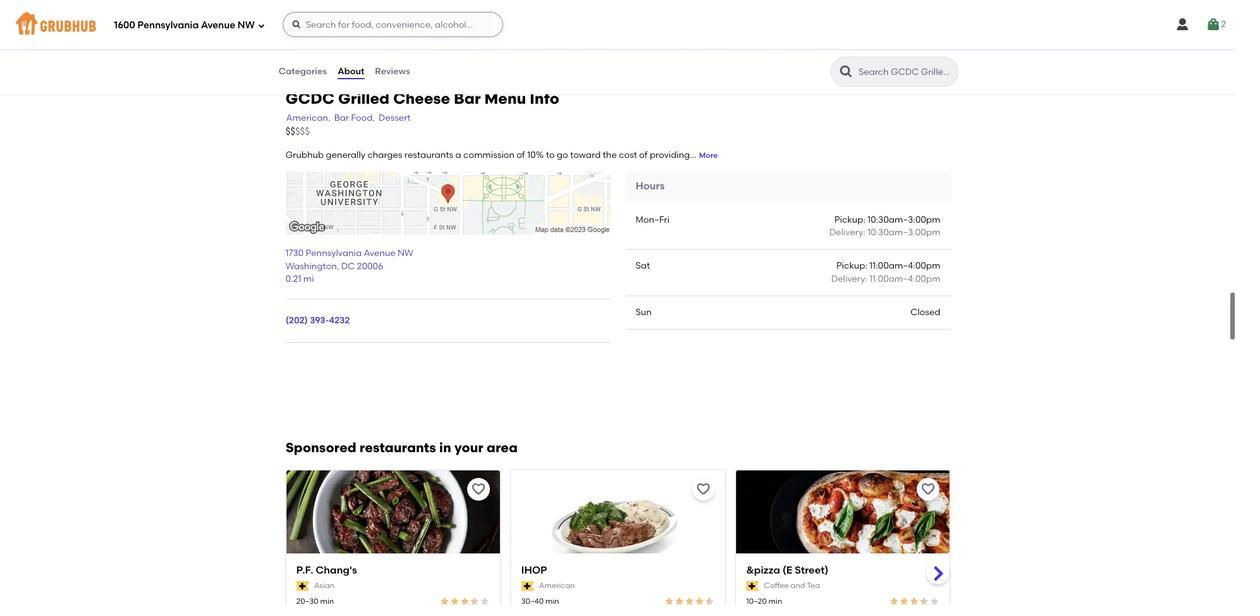 Task type: describe. For each thing, give the bounding box(es) containing it.
asian
[[314, 595, 334, 604]]

american
[[539, 595, 575, 604]]

Search GCDC Grilled Cheese Bar search field
[[857, 66, 954, 78]]

sponsored
[[286, 454, 356, 469]]

street)
[[795, 578, 829, 590]]

(e
[[783, 578, 792, 590]]

american, button
[[286, 125, 331, 139]]

cost
[[619, 163, 637, 174]]

1730 pennsylvania avenue nw washington
[[286, 262, 413, 285]]

0.21
[[286, 287, 301, 298]]

$$$$$
[[286, 139, 310, 151]]

dessert button
[[378, 125, 411, 139]]

and
[[791, 595, 805, 604]]

area
[[487, 454, 518, 469]]

1 10:30am–3:00pm from the top
[[868, 228, 940, 238]]

&pizza
[[746, 578, 780, 590]]

commission
[[463, 163, 514, 174]]

grilled
[[338, 102, 390, 121]]

generally
[[326, 163, 365, 174]]

the
[[603, 163, 617, 174]]

p.f. chang's link
[[296, 578, 490, 592]]

subscription pass image for ihop
[[521, 595, 534, 605]]

0 horizontal spatial svg image
[[291, 20, 301, 30]]

pickup: 11:00am–4:00pm delivery: 11:00am–4:00pm
[[831, 274, 940, 298]]

food,
[[351, 126, 375, 137]]

sun
[[636, 320, 652, 331]]

in
[[439, 454, 451, 469]]

gcdc grilled cheese bar menu info
[[286, 102, 559, 121]]

Search for food, convenience, alcohol... search field
[[283, 12, 503, 37]]

washington
[[286, 274, 337, 285]]

reviews button
[[374, 49, 411, 94]]

bar food, button
[[334, 125, 376, 139]]

pickup: for 11:00am–4:00pm
[[836, 274, 867, 285]]

save this restaurant image for chang's
[[471, 496, 486, 511]]

charges
[[368, 163, 402, 174]]

&pizza (e street)
[[746, 578, 829, 590]]

save this restaurant image for (e
[[921, 496, 936, 511]]

delivery: for pickup: 11:00am–4:00pm delivery: 11:00am–4:00pm
[[831, 287, 867, 298]]

grubhub generally charges restaurants a commission of 10% to go toward the cost of providing ... more
[[286, 163, 718, 174]]

1 vertical spatial bar
[[334, 126, 349, 137]]

go
[[557, 163, 568, 174]]

delivery: for pickup: 10:30am–3:00pm delivery: 10:30am–3:00pm
[[829, 241, 865, 251]]

pickup: 10:30am–3:00pm delivery: 10:30am–3:00pm
[[829, 228, 940, 251]]

toward
[[570, 163, 601, 174]]

1730
[[286, 262, 304, 272]]

2 save this restaurant image from the left
[[696, 496, 711, 511]]

p.f. chang's  logo image
[[286, 484, 500, 590]]

more
[[699, 164, 718, 173]]

avenue for 1730 pennsylvania avenue nw washington
[[364, 262, 395, 272]]

2 button
[[1206, 13, 1226, 36]]

closed
[[911, 320, 940, 331]]

gcdc
[[286, 102, 335, 121]]

pennsylvania for 1730
[[306, 262, 362, 272]]

categories button
[[278, 49, 328, 94]]

cheese
[[393, 102, 450, 121]]

20006
[[357, 274, 383, 285]]

1600
[[114, 19, 135, 31]]

2 save this restaurant button from the left
[[692, 492, 715, 515]]



Task type: vqa. For each thing, say whether or not it's contained in the screenshot.
results
no



Task type: locate. For each thing, give the bounding box(es) containing it.
avenue
[[201, 19, 235, 31], [364, 262, 395, 272]]

0 horizontal spatial avenue
[[201, 19, 235, 31]]

info
[[530, 102, 559, 121]]

1 vertical spatial avenue
[[364, 262, 395, 272]]

2
[[1221, 19, 1226, 29]]

0.21 mi
[[286, 287, 314, 298]]

hours
[[636, 193, 665, 205]]

save this restaurant image
[[471, 496, 486, 511], [696, 496, 711, 511], [921, 496, 936, 511]]

0 vertical spatial 11:00am–4:00pm
[[869, 274, 940, 285]]

pennsylvania up the washington
[[306, 262, 362, 272]]

1 horizontal spatial save this restaurant image
[[696, 496, 711, 511]]

0 horizontal spatial nw
[[238, 19, 255, 31]]

restaurants
[[404, 163, 453, 174], [360, 454, 436, 469]]

1 vertical spatial delivery:
[[831, 287, 867, 298]]

pickup: for 10:30am–3:00pm
[[834, 228, 865, 238]]

2 11:00am–4:00pm from the top
[[869, 287, 940, 298]]

0 vertical spatial nw
[[238, 19, 255, 31]]

dessert
[[379, 126, 411, 137]]

subscription pass image
[[296, 595, 309, 605]]

0 vertical spatial delivery:
[[829, 241, 865, 251]]

avenue for 1600 pennsylvania avenue nw
[[201, 19, 235, 31]]

0 vertical spatial bar
[[454, 102, 481, 121]]

2 10:30am–3:00pm from the top
[[868, 241, 940, 251]]

svg image
[[1175, 17, 1190, 32], [257, 22, 265, 29]]

pickup: inside pickup: 11:00am–4:00pm delivery: 11:00am–4:00pm
[[836, 274, 867, 285]]

restaurants left in at the bottom left of page
[[360, 454, 436, 469]]

nw inside 1730 pennsylvania avenue nw washington
[[398, 262, 413, 272]]

of
[[517, 163, 525, 174], [639, 163, 648, 174]]

tea
[[807, 595, 820, 604]]

coffee
[[764, 595, 789, 604]]

pickup: inside the pickup: 10:30am–3:00pm delivery: 10:30am–3:00pm
[[834, 228, 865, 238]]

main navigation navigation
[[0, 0, 1236, 49]]

p.f. chang's
[[296, 578, 357, 590]]

grubhub
[[286, 163, 324, 174]]

subscription pass image
[[521, 595, 534, 605], [746, 595, 759, 605]]

to
[[546, 163, 555, 174]]

pennsylvania
[[137, 19, 199, 31], [306, 262, 362, 272]]

reviews
[[375, 66, 410, 77]]

american,
[[286, 126, 330, 137]]

avenue inside 1730 pennsylvania avenue nw washington
[[364, 262, 395, 272]]

0 horizontal spatial subscription pass image
[[521, 595, 534, 605]]

&pizza (e street) link
[[746, 578, 940, 592]]

1 horizontal spatial avenue
[[364, 262, 395, 272]]

1 horizontal spatial pennsylvania
[[306, 262, 362, 272]]

0 horizontal spatial bar
[[334, 126, 349, 137]]

save this restaurant button for chang's
[[467, 492, 490, 515]]

2 horizontal spatial save this restaurant image
[[921, 496, 936, 511]]

more button
[[699, 164, 718, 174]]

11:00am–4:00pm
[[869, 274, 940, 285], [869, 287, 940, 298]]

mi
[[303, 287, 314, 298]]

p.f.
[[296, 578, 313, 590]]

chang's
[[316, 578, 357, 590]]

2 of from the left
[[639, 163, 648, 174]]

1 vertical spatial pennsylvania
[[306, 262, 362, 272]]

11:00am–4:00pm up closed
[[869, 287, 940, 298]]

1 horizontal spatial save this restaurant button
[[692, 492, 715, 515]]

categories
[[279, 66, 327, 77]]

ihop link
[[521, 578, 715, 592]]

11:00am–4:00pm down the pickup: 10:30am–3:00pm delivery: 10:30am–3:00pm
[[869, 274, 940, 285]]

0 horizontal spatial svg image
[[257, 22, 265, 29]]

$$
[[286, 139, 295, 151]]

svg image
[[1206, 17, 1221, 32], [291, 20, 301, 30]]

0 vertical spatial pennsylvania
[[137, 19, 199, 31]]

pickup:
[[834, 228, 865, 238], [836, 274, 867, 285]]

1 horizontal spatial subscription pass image
[[746, 595, 759, 605]]

of left 10%
[[517, 163, 525, 174]]

0 vertical spatial restaurants
[[404, 163, 453, 174]]

providing
[[650, 163, 690, 174]]

bar left menu
[[454, 102, 481, 121]]

2 subscription pass image from the left
[[746, 595, 759, 605]]

1 horizontal spatial svg image
[[1206, 17, 1221, 32]]

1 horizontal spatial bar
[[454, 102, 481, 121]]

&pizza (e street) logo image
[[736, 484, 950, 590]]

ihop logo image
[[511, 484, 725, 590]]

bar
[[454, 102, 481, 121], [334, 126, 349, 137]]

10:30am–3:00pm
[[868, 228, 940, 238], [868, 241, 940, 251]]

1 vertical spatial nw
[[398, 262, 413, 272]]

...
[[690, 163, 697, 174]]

your
[[454, 454, 483, 469]]

pennsylvania for 1600
[[137, 19, 199, 31]]

menu
[[484, 102, 526, 121]]

1 11:00am–4:00pm from the top
[[869, 274, 940, 285]]

nw inside main navigation navigation
[[238, 19, 255, 31]]

american, bar food, dessert
[[286, 126, 411, 137]]

nw for 1730 pennsylvania avenue nw washington
[[398, 262, 413, 272]]

search icon image
[[838, 64, 854, 79]]

subscription pass image for &pizza (e street)
[[746, 595, 759, 605]]

save this restaurant button
[[467, 492, 490, 515], [692, 492, 715, 515], [917, 492, 940, 515]]

restaurants left a
[[404, 163, 453, 174]]

1 save this restaurant button from the left
[[467, 492, 490, 515]]

0 horizontal spatial save this restaurant image
[[471, 496, 486, 511]]

bar left food,
[[334, 126, 349, 137]]

subscription pass image down ihop
[[521, 595, 534, 605]]

1600 pennsylvania avenue nw
[[114, 19, 255, 31]]

1 vertical spatial pickup:
[[836, 274, 867, 285]]

0 vertical spatial avenue
[[201, 19, 235, 31]]

0 horizontal spatial pennsylvania
[[137, 19, 199, 31]]

0 horizontal spatial save this restaurant button
[[467, 492, 490, 515]]

3 save this restaurant image from the left
[[921, 496, 936, 511]]

delivery: inside pickup: 11:00am–4:00pm delivery: 11:00am–4:00pm
[[831, 287, 867, 298]]

2 horizontal spatial save this restaurant button
[[917, 492, 940, 515]]

1 save this restaurant image from the left
[[471, 496, 486, 511]]

1 horizontal spatial of
[[639, 163, 648, 174]]

save this restaurant button for (e
[[917, 492, 940, 515]]

nw for 1600 pennsylvania avenue nw
[[238, 19, 255, 31]]

ihop
[[521, 578, 547, 590]]

1 vertical spatial restaurants
[[360, 454, 436, 469]]

sponsored restaurants in your area
[[286, 454, 518, 469]]

pennsylvania right 1600
[[137, 19, 199, 31]]

about button
[[337, 49, 365, 94]]

1 horizontal spatial svg image
[[1175, 17, 1190, 32]]

pennsylvania inside main navigation navigation
[[137, 19, 199, 31]]

pennsylvania inside 1730 pennsylvania avenue nw washington
[[306, 262, 362, 272]]

avenue inside main navigation navigation
[[201, 19, 235, 31]]

1 subscription pass image from the left
[[521, 595, 534, 605]]

a
[[455, 163, 461, 174]]

0 vertical spatial pickup:
[[834, 228, 865, 238]]

0 horizontal spatial of
[[517, 163, 525, 174]]

1 of from the left
[[517, 163, 525, 174]]

1 horizontal spatial nw
[[398, 262, 413, 272]]

about
[[338, 66, 364, 77]]

1 vertical spatial 11:00am–4:00pm
[[869, 287, 940, 298]]

10%
[[527, 163, 544, 174]]

delivery: inside the pickup: 10:30am–3:00pm delivery: 10:30am–3:00pm
[[829, 241, 865, 251]]

0 vertical spatial 10:30am–3:00pm
[[868, 228, 940, 238]]

subscription pass image down &pizza
[[746, 595, 759, 605]]

nw
[[238, 19, 255, 31], [398, 262, 413, 272]]

coffee and tea
[[764, 595, 820, 604]]

1 vertical spatial 10:30am–3:00pm
[[868, 241, 940, 251]]

3 save this restaurant button from the left
[[917, 492, 940, 515]]

delivery:
[[829, 241, 865, 251], [831, 287, 867, 298]]

svg image inside 2 button
[[1206, 17, 1221, 32]]

of right cost
[[639, 163, 648, 174]]



